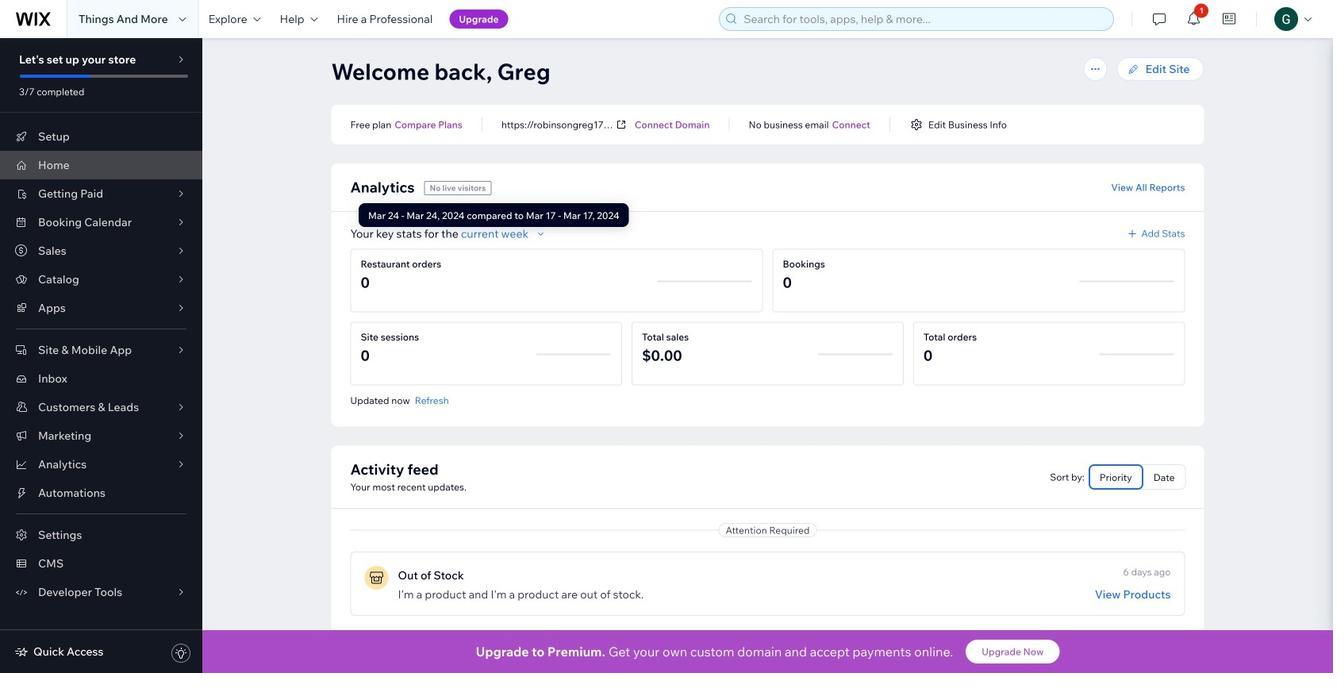 Task type: describe. For each thing, give the bounding box(es) containing it.
Search for tools, apps, help & more... field
[[739, 8, 1109, 30]]

sidebar element
[[0, 38, 202, 673]]



